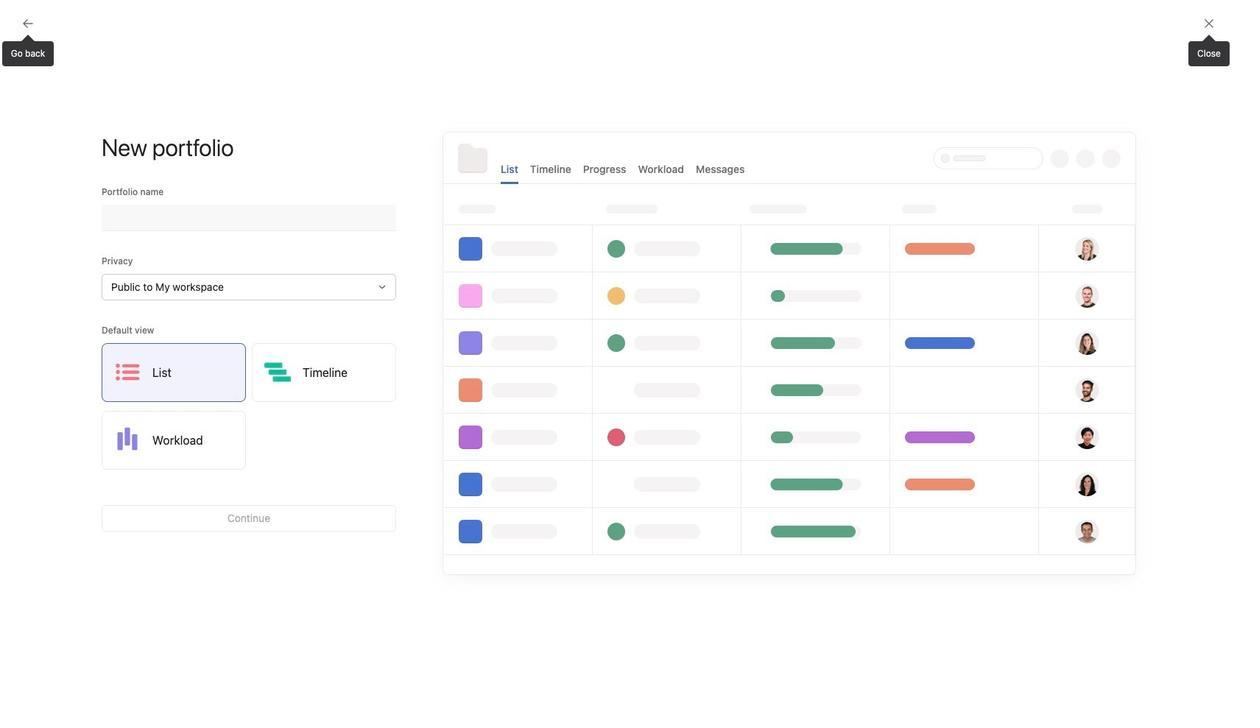 Task type: vqa. For each thing, say whether or not it's contained in the screenshot.
Numbered List icon
yes



Task type: locate. For each thing, give the bounding box(es) containing it.
bulleted list image
[[429, 474, 438, 483]]

starred element
[[0, 234, 177, 382]]

hide sidebar image
[[19, 12, 31, 24]]

0 horizontal spatial tooltip
[[2, 37, 54, 66]]

1 horizontal spatial tooltip
[[1189, 37, 1230, 66]]

link image
[[476, 474, 485, 483]]

completed image
[[723, 317, 741, 334]]

this is a preview of your portfolio image
[[443, 133, 1136, 575]]

tooltip down go back "icon"
[[2, 37, 54, 66]]

list item
[[708, 286, 1144, 312], [708, 312, 1144, 339], [708, 339, 1144, 365], [708, 365, 1144, 392], [278, 561, 478, 606]]

numbered list image
[[453, 474, 461, 483]]

james, profile image
[[16, 334, 34, 352]]

tooltip
[[2, 37, 54, 66], [1189, 37, 1230, 66]]

toolbar
[[278, 462, 677, 495]]

tooltip down close image
[[1189, 37, 1230, 66]]

None text field
[[102, 205, 396, 231]]

Completed checkbox
[[723, 317, 741, 334]]

at mention image
[[526, 473, 537, 485]]

list box
[[445, 6, 798, 29]]



Task type: describe. For each thing, give the bounding box(es) containing it.
global element
[[0, 36, 177, 124]]

1 tooltip from the left
[[2, 37, 54, 66]]

view profile image
[[726, 220, 761, 255]]

close image
[[1204, 18, 1215, 29]]

go back image
[[22, 18, 34, 29]]

projects element
[[0, 382, 177, 529]]

globe image
[[493, 572, 510, 590]]

2 tooltip from the left
[[1189, 37, 1230, 66]]



